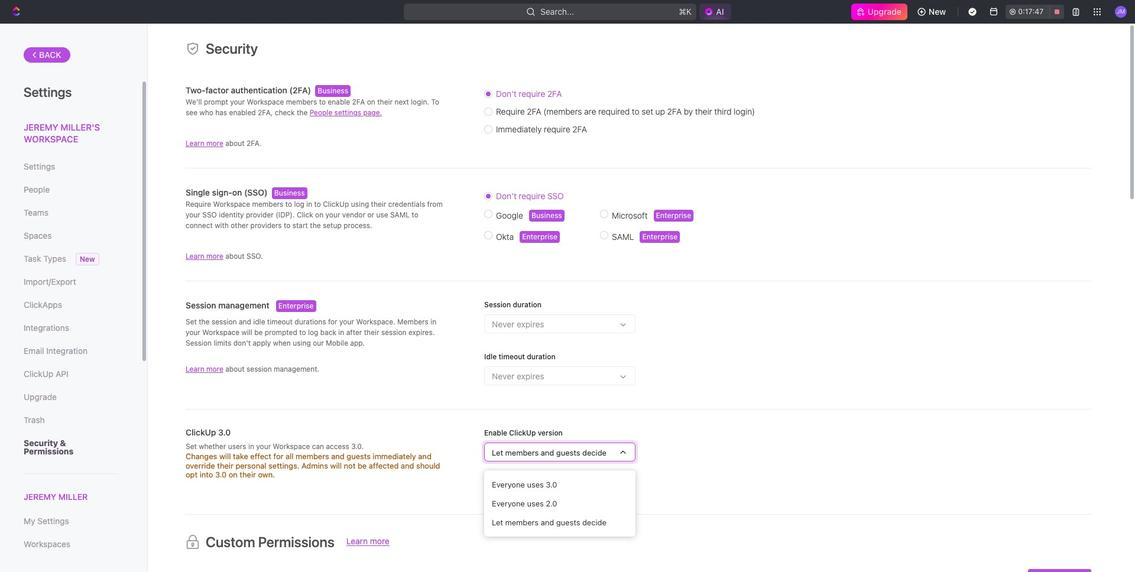 Task type: describe. For each thing, give the bounding box(es) containing it.
users
[[228, 442, 246, 451]]

members inside let members and guests decide dropdown button
[[505, 448, 539, 458]]

jeremy for jeremy miller
[[24, 492, 56, 502]]

log inside set the session and idle timeout durations for your workspace. members in your workspace will be prompted to log back in after their session expires. session limits don't apply when using our mobile app.
[[308, 328, 318, 337]]

learn more
[[346, 536, 389, 546]]

provider
[[246, 210, 274, 219]]

my settings link
[[24, 511, 118, 532]]

enterprise up durations
[[278, 302, 314, 310]]

enterprise for saml
[[642, 232, 678, 241]]

⌘k
[[679, 7, 692, 17]]

jeremy for jeremy miller's workspace
[[24, 122, 58, 132]]

2fa.
[[247, 139, 262, 148]]

workspace inside set the session and idle timeout durations for your workspace. members in your workspace will be prompted to log back in after their session expires. session limits don't apply when using our mobile app.
[[202, 328, 239, 337]]

in up mobile
[[338, 328, 344, 337]]

settings.
[[268, 461, 299, 470]]

your down session management
[[186, 328, 200, 337]]

people for people
[[24, 184, 50, 195]]

admins
[[302, 461, 328, 470]]

clickapps link
[[24, 295, 118, 315]]

require 2fa (members are required to set up 2fa by their third login)
[[496, 106, 755, 116]]

has
[[215, 108, 227, 117]]

1 horizontal spatial sso
[[547, 191, 564, 201]]

all
[[286, 452, 294, 461]]

next
[[395, 98, 409, 106]]

integrations
[[24, 323, 69, 333]]

will inside set the session and idle timeout durations for your workspace. members in your workspace will be prompted to log back in after their session expires. session limits don't apply when using our mobile app.
[[241, 328, 252, 337]]

and inside set the session and idle timeout durations for your workspace. members in your workspace will be prompted to log back in after their session expires. session limits don't apply when using our mobile app.
[[239, 317, 251, 326]]

when
[[273, 339, 291, 348]]

everyone uses 2.0 button
[[489, 494, 631, 513]]

expires.
[[408, 328, 435, 337]]

their left own.
[[240, 470, 256, 480]]

uses for 3.0
[[527, 480, 544, 489]]

3.0 inside button
[[546, 480, 557, 489]]

0:17:47 button
[[1006, 5, 1064, 19]]

0 horizontal spatial session
[[212, 317, 237, 326]]

two-
[[186, 85, 205, 95]]

into
[[200, 470, 213, 480]]

guests for let members and guests decide button
[[556, 518, 580, 527]]

to inside we'll prompt your workspace members to enable 2fa on their next login. to see who has enabled 2fa, check the
[[319, 98, 326, 106]]

management.
[[274, 365, 319, 374]]

who
[[199, 108, 213, 117]]

we'll
[[186, 98, 202, 106]]

let for let members and guests decide button
[[492, 518, 503, 527]]

2fa down are
[[573, 124, 587, 134]]

learn more about 2fa.
[[186, 139, 262, 148]]

learn more about session management.
[[186, 365, 319, 374]]

business for two-factor authentication (2fa)
[[318, 86, 348, 95]]

let members and guests decide for let members and guests decide button
[[492, 518, 606, 527]]

learn for learn more about 2fa.
[[186, 139, 204, 148]]

from
[[427, 200, 443, 209]]

1 vertical spatial duration
[[527, 352, 556, 361]]

in inside the require workspace members to log in to clickup using their credentials from your sso identity provider (idp). click on your vendor or use saml to connect with other providers to start the setup process.
[[306, 200, 312, 209]]

clickup right enable
[[509, 429, 536, 437]]

login)
[[734, 106, 755, 116]]

(members
[[544, 106, 582, 116]]

trash link
[[24, 410, 118, 430]]

people settings page.
[[310, 108, 382, 117]]

on inside "clickup 3.0 set whether users in your workspace can access 3.0. changes will take effect for all members and guests immediately and override their personal settings. admins will not be affected and should opt into 3.0 on their own."
[[229, 470, 238, 480]]

your up connect
[[186, 210, 200, 219]]

import/export link
[[24, 272, 118, 292]]

0 vertical spatial settings
[[24, 85, 72, 100]]

single
[[186, 187, 210, 197]]

members inside "clickup 3.0 set whether users in your workspace can access 3.0. changes will take effect for all members and guests immediately and override their personal settings. admins will not be affected and should opt into 3.0 on their own."
[[296, 452, 329, 461]]

learn for learn more
[[346, 536, 368, 546]]

login.
[[411, 98, 429, 106]]

2.0
[[546, 499, 557, 508]]

1 vertical spatial settings
[[24, 161, 55, 171]]

upgrade inside the settings element
[[24, 392, 57, 402]]

miller's
[[61, 122, 100, 132]]

in inside "clickup 3.0 set whether users in your workspace can access 3.0. changes will take effect for all members and guests immediately and override their personal settings. admins will not be affected and should opt into 3.0 on their own."
[[248, 442, 254, 451]]

2fa down don't require 2fa
[[527, 106, 541, 116]]

3.0 up whether
[[218, 427, 231, 437]]

security for security & permissions
[[24, 438, 58, 448]]

security & permissions
[[24, 438, 74, 456]]

new button
[[912, 2, 953, 21]]

log inside the require workspace members to log in to clickup using their credentials from your sso identity provider (idp). click on your vendor or use saml to connect with other providers to start the setup process.
[[294, 200, 304, 209]]

learn for learn more about sso.
[[186, 252, 204, 261]]

idle timeout duration
[[484, 352, 556, 361]]

prompt
[[204, 98, 228, 106]]

take
[[233, 452, 248, 461]]

their inside we'll prompt your workspace members to enable 2fa on their next login. to see who has enabled 2fa, check the
[[377, 98, 393, 106]]

version
[[538, 429, 563, 437]]

let members and guests decide button
[[489, 513, 631, 532]]

jeremy miller's workspace
[[24, 122, 100, 144]]

1 horizontal spatial session
[[247, 365, 272, 374]]

access
[[326, 442, 349, 451]]

their right into
[[217, 461, 233, 470]]

click
[[297, 210, 313, 219]]

sign-
[[212, 187, 232, 197]]

we'll prompt your workspace members to enable 2fa on their next login. to see who has enabled 2fa, check the
[[186, 98, 439, 117]]

and inside let members and guests decide dropdown button
[[541, 448, 554, 458]]

everyone for everyone uses 2.0
[[492, 499, 525, 508]]

enable
[[328, 98, 350, 106]]

email
[[24, 346, 44, 356]]

more for learn more
[[370, 536, 389, 546]]

about for on
[[225, 252, 245, 261]]

session for session management
[[186, 300, 216, 310]]

setup
[[323, 221, 342, 230]]

integrations link
[[24, 318, 118, 338]]

2fa inside we'll prompt your workspace members to enable 2fa on their next login. to see who has enabled 2fa, check the
[[352, 98, 365, 106]]

okta
[[496, 232, 514, 242]]

2fa left the by
[[667, 106, 682, 116]]

your up setup
[[325, 210, 340, 219]]

use
[[376, 210, 388, 219]]

management
[[218, 300, 269, 310]]

guests for let members and guests decide dropdown button
[[556, 448, 580, 458]]

0 horizontal spatial will
[[219, 452, 231, 461]]

clickup inside "link"
[[24, 369, 53, 379]]

whether
[[199, 442, 226, 451]]

saml inside the require workspace members to log in to clickup using their credentials from your sso identity provider (idp). click on your vendor or use saml to connect with other providers to start the setup process.
[[390, 210, 410, 219]]

everyone uses 3.0
[[492, 480, 557, 489]]

security & permissions link
[[24, 433, 118, 462]]

the inside set the session and idle timeout durations for your workspace. members in your workspace will be prompted to log back in after their session expires. session limits don't apply when using our mobile app.
[[199, 317, 210, 326]]

business for single sign-on (sso)
[[274, 189, 305, 197]]

api
[[56, 369, 68, 379]]

learn more link for session
[[186, 365, 223, 374]]

identity
[[219, 210, 244, 219]]

spaces
[[24, 231, 52, 241]]

in up expires.
[[431, 317, 436, 326]]

are
[[584, 106, 596, 116]]

workspace inside "clickup 3.0 set whether users in your workspace can access 3.0. changes will take effect for all members and guests immediately and override their personal settings. admins will not be affected and should opt into 3.0 on their own."
[[273, 442, 310, 451]]

permissions inside the settings element
[[24, 446, 74, 456]]

for inside "clickup 3.0 set whether users in your workspace can access 3.0. changes will take effect for all members and guests immediately and override their personal settings. admins will not be affected and should opt into 3.0 on their own."
[[273, 452, 283, 461]]

security for security
[[206, 40, 258, 57]]

page.
[[363, 108, 382, 117]]

clickup api link
[[24, 364, 118, 384]]

types
[[43, 254, 66, 264]]

effect
[[250, 452, 271, 461]]

back inside the settings element
[[39, 50, 61, 60]]

people settings page. link
[[310, 108, 382, 117]]

2 horizontal spatial will
[[330, 461, 342, 470]]

immediately require 2fa
[[496, 124, 587, 134]]

more for learn more about session management.
[[206, 365, 223, 374]]

idle
[[253, 317, 265, 326]]

their right the by
[[695, 106, 712, 116]]

0 vertical spatial duration
[[513, 300, 541, 309]]

not
[[344, 461, 356, 470]]

my
[[24, 516, 35, 526]]

can
[[312, 442, 324, 451]]

1 horizontal spatial upgrade link
[[851, 4, 907, 20]]

teams
[[24, 208, 48, 218]]

clickup inside "clickup 3.0 set whether users in your workspace can access 3.0. changes will take effect for all members and guests immediately and override their personal settings. admins will not be affected and should opt into 3.0 on their own."
[[186, 427, 216, 437]]

your inside "clickup 3.0 set whether users in your workspace can access 3.0. changes will take effect for all members and guests immediately and override their personal settings. admins will not be affected and should opt into 3.0 on their own."
[[256, 442, 271, 451]]

workspace inside jeremy miller's workspace
[[24, 133, 78, 144]]

workspace inside the require workspace members to log in to clickup using their credentials from your sso identity provider (idp). click on your vendor or use saml to connect with other providers to start the setup process.
[[213, 200, 250, 209]]

third
[[714, 106, 732, 116]]

our
[[313, 339, 324, 348]]

mobile
[[326, 339, 348, 348]]

see
[[186, 108, 197, 117]]

durations
[[295, 317, 326, 326]]

search...
[[541, 7, 574, 17]]

override
[[186, 461, 215, 470]]

process.
[[344, 221, 372, 230]]

don't for don't require 2fa
[[496, 89, 517, 99]]

enable
[[484, 429, 507, 437]]

vendor
[[342, 210, 365, 219]]

email integration
[[24, 346, 88, 356]]



Task type: vqa. For each thing, say whether or not it's contained in the screenshot.
tasks
no



Task type: locate. For each thing, give the bounding box(es) containing it.
1 vertical spatial set
[[186, 442, 197, 451]]

decide for let members and guests decide dropdown button
[[582, 448, 607, 458]]

in up effect at the bottom left of page
[[248, 442, 254, 451]]

don't require 2fa
[[496, 89, 562, 99]]

more for learn more about sso.
[[206, 252, 223, 261]]

set up changes on the left bottom
[[186, 442, 197, 451]]

by
[[684, 106, 693, 116]]

2 set from the top
[[186, 442, 197, 451]]

1 vertical spatial people
[[24, 184, 50, 195]]

1 vertical spatial uses
[[527, 499, 544, 508]]

set inside "clickup 3.0 set whether users in your workspace can access 3.0. changes will take effect for all members and guests immediately and override their personal settings. admins will not be affected and should opt into 3.0 on their own."
[[186, 442, 197, 451]]

set
[[186, 317, 197, 326], [186, 442, 197, 451]]

their down the workspace.
[[364, 328, 379, 337]]

learn more link for two-
[[186, 139, 223, 148]]

for inside set the session and idle timeout durations for your workspace. members in your workspace will be prompted to log back in after their session expires. session limits don't apply when using our mobile app.
[[328, 317, 337, 326]]

1 vertical spatial session
[[381, 328, 406, 337]]

members down (2fa)
[[286, 98, 317, 106]]

the inside we'll prompt your workspace members to enable 2fa on their next login. to see who has enabled 2fa, check the
[[297, 108, 308, 117]]

enterprise down microsoft on the top of the page
[[642, 232, 678, 241]]

members
[[397, 317, 429, 326]]

be down idle
[[254, 328, 263, 337]]

business
[[318, 86, 348, 95], [274, 189, 305, 197], [531, 211, 562, 220]]

2 vertical spatial about
[[225, 365, 245, 374]]

1 set from the top
[[186, 317, 197, 326]]

3.0 up 2.0
[[546, 480, 557, 489]]

let members and guests decide down version
[[492, 448, 607, 458]]

on inside the require workspace members to log in to clickup using their credentials from your sso identity provider (idp). click on your vendor or use saml to connect with other providers to start the setup process.
[[315, 210, 323, 219]]

1 horizontal spatial be
[[358, 461, 367, 470]]

on inside we'll prompt your workspace members to enable 2fa on their next login. to see who has enabled 2fa, check the
[[367, 98, 375, 106]]

idle
[[484, 352, 497, 361]]

timeout inside set the session and idle timeout durations for your workspace. members in your workspace will be prompted to log back in after their session expires. session limits don't apply when using our mobile app.
[[267, 317, 293, 326]]

0 vertical spatial sso
[[547, 191, 564, 201]]

immediately
[[373, 452, 416, 461]]

2fa,
[[258, 108, 273, 117]]

uses for 2.0
[[527, 499, 544, 508]]

members inside let members and guests decide button
[[505, 518, 539, 527]]

required
[[598, 106, 630, 116]]

0 horizontal spatial using
[[293, 339, 311, 348]]

credentials
[[388, 200, 425, 209]]

0 vertical spatial new
[[929, 7, 946, 17]]

their
[[377, 98, 393, 106], [695, 106, 712, 116], [371, 200, 386, 209], [364, 328, 379, 337], [217, 461, 233, 470], [240, 470, 256, 480]]

uses inside button
[[527, 480, 544, 489]]

log up click
[[294, 200, 304, 209]]

1 vertical spatial jeremy
[[24, 492, 56, 502]]

0 vertical spatial upgrade
[[868, 7, 901, 17]]

0 vertical spatial require
[[519, 89, 545, 99]]

require up (members
[[519, 89, 545, 99]]

(2fa)
[[289, 85, 311, 95]]

to inside set the session and idle timeout durations for your workspace. members in your workspace will be prompted to log back in after their session expires. session limits don't apply when using our mobile app.
[[299, 328, 306, 337]]

1 vertical spatial security
[[24, 438, 58, 448]]

guests inside button
[[556, 518, 580, 527]]

1 vertical spatial using
[[293, 339, 311, 348]]

don't
[[496, 89, 517, 99], [496, 191, 517, 201]]

everyone
[[492, 480, 525, 489], [492, 499, 525, 508]]

0 horizontal spatial sso
[[202, 210, 217, 219]]

require up the google
[[519, 191, 545, 201]]

clickup 3.0 set whether users in your workspace can access 3.0. changes will take effect for all members and guests immediately and override their personal settings. admins will not be affected and should opt into 3.0 on their own.
[[186, 427, 440, 480]]

or
[[367, 210, 374, 219]]

1 vertical spatial log
[[308, 328, 318, 337]]

0 vertical spatial for
[[328, 317, 337, 326]]

1 vertical spatial new
[[80, 255, 95, 264]]

on down the take
[[229, 470, 238, 480]]

0 vertical spatial decide
[[582, 448, 607, 458]]

0 horizontal spatial be
[[254, 328, 263, 337]]

2 uses from the top
[[527, 499, 544, 508]]

learn for learn more about session management.
[[186, 365, 204, 374]]

0 horizontal spatial require
[[186, 200, 211, 209]]

let members and guests decide down 2.0
[[492, 518, 606, 527]]

upgrade down clickup api
[[24, 392, 57, 402]]

be inside set the session and idle timeout durations for your workspace. members in your workspace will be prompted to log back in after their session expires. session limits don't apply when using our mobile app.
[[254, 328, 263, 337]]

2 horizontal spatial session
[[381, 328, 406, 337]]

and inside let members and guests decide button
[[541, 518, 554, 527]]

everyone inside button
[[492, 480, 525, 489]]

members inside we'll prompt your workspace members to enable 2fa on their next login. to see who has enabled 2fa, check the
[[286, 98, 317, 106]]

uses inside button
[[527, 499, 544, 508]]

1 vertical spatial timeout
[[499, 352, 525, 361]]

providers
[[250, 221, 282, 230]]

their up use
[[371, 200, 386, 209]]

personal
[[236, 461, 266, 470]]

timeout right idle
[[499, 352, 525, 361]]

settings up people link at left
[[24, 161, 55, 171]]

workspace up all
[[273, 442, 310, 451]]

1 let members and guests decide from the top
[[492, 448, 607, 458]]

your up after
[[339, 317, 354, 326]]

settings
[[24, 85, 72, 100], [24, 161, 55, 171], [37, 516, 69, 526]]

session for session duration
[[484, 300, 511, 309]]

require for don't require 2fa
[[519, 89, 545, 99]]

0 horizontal spatial security
[[24, 438, 58, 448]]

the inside the require workspace members to log in to clickup using their credentials from your sso identity provider (idp). click on your vendor or use saml to connect with other providers to start the setup process.
[[310, 221, 321, 230]]

and down 2.0
[[541, 518, 554, 527]]

timeout up prompted
[[267, 317, 293, 326]]

decide for let members and guests decide button
[[582, 518, 606, 527]]

security up factor
[[206, 40, 258, 57]]

0 vertical spatial business
[[318, 86, 348, 95]]

sso inside the require workspace members to log in to clickup using their credentials from your sso identity provider (idp). click on your vendor or use saml to connect with other providers to start the setup process.
[[202, 210, 217, 219]]

enabled
[[229, 108, 256, 117]]

1 vertical spatial upgrade link
[[24, 387, 118, 407]]

1 horizontal spatial business
[[318, 86, 348, 95]]

the down click
[[310, 221, 321, 230]]

after
[[346, 328, 362, 337]]

let inside dropdown button
[[492, 448, 503, 458]]

back inside set the session and idle timeout durations for your workspace. members in your workspace will be prompted to log back in after their session expires. session limits don't apply when using our mobile app.
[[320, 328, 336, 337]]

1 horizontal spatial back
[[320, 328, 336, 337]]

2 jeremy from the top
[[24, 492, 56, 502]]

everyone down everyone uses 3.0
[[492, 499, 525, 508]]

saml
[[390, 210, 410, 219], [612, 232, 634, 242]]

be right not
[[358, 461, 367, 470]]

start
[[292, 221, 308, 230]]

1 horizontal spatial require
[[496, 106, 525, 116]]

more for learn more about 2fa.
[[206, 139, 223, 148]]

clickup up the vendor
[[323, 200, 349, 209]]

jeremy left miller's
[[24, 122, 58, 132]]

1 vertical spatial about
[[225, 252, 245, 261]]

1 vertical spatial sso
[[202, 210, 217, 219]]

0 vertical spatial permissions
[[24, 446, 74, 456]]

clickup inside the require workspace members to log in to clickup using their credentials from your sso identity provider (idp). click on your vendor or use saml to connect with other providers to start the setup process.
[[323, 200, 349, 209]]

don't for don't require sso
[[496, 191, 517, 201]]

require
[[519, 89, 545, 99], [544, 124, 570, 134], [519, 191, 545, 201]]

session down the workspace.
[[381, 328, 406, 337]]

2 horizontal spatial the
[[310, 221, 321, 230]]

0 horizontal spatial the
[[199, 317, 210, 326]]

will up don't
[[241, 328, 252, 337]]

2 about from the top
[[225, 252, 245, 261]]

1 horizontal spatial permissions
[[258, 534, 335, 550]]

0 vertical spatial everyone
[[492, 480, 525, 489]]

for up mobile
[[328, 317, 337, 326]]

jeremy up my settings
[[24, 492, 56, 502]]

workspace up the 'limits'
[[202, 328, 239, 337]]

1 horizontal spatial log
[[308, 328, 318, 337]]

guests down everyone uses 2.0 button
[[556, 518, 580, 527]]

opt
[[186, 470, 198, 480]]

let inside button
[[492, 518, 503, 527]]

1 vertical spatial for
[[273, 452, 283, 461]]

about down don't
[[225, 365, 245, 374]]

0 vertical spatial the
[[297, 108, 308, 117]]

2 vertical spatial business
[[531, 211, 562, 220]]

session up idle
[[484, 300, 511, 309]]

enterprise for microsoft
[[656, 211, 691, 220]]

using inside set the session and idle timeout durations for your workspace. members in your workspace will be prompted to log back in after their session expires. session limits don't apply when using our mobile app.
[[293, 339, 311, 348]]

saml down microsoft on the top of the page
[[612, 232, 634, 242]]

your up enabled at top left
[[230, 98, 245, 106]]

apply
[[253, 339, 271, 348]]

google
[[496, 210, 523, 221]]

let for let members and guests decide dropdown button
[[492, 448, 503, 458]]

using up the vendor
[[351, 200, 369, 209]]

2 don't from the top
[[496, 191, 517, 201]]

require for single
[[186, 200, 211, 209]]

members inside the require workspace members to log in to clickup using their credentials from your sso identity provider (idp). click on your vendor or use saml to connect with other providers to start the setup process.
[[252, 200, 283, 209]]

on
[[367, 98, 375, 106], [232, 187, 242, 197], [315, 210, 323, 219], [229, 470, 238, 480]]

immediately
[[496, 124, 542, 134]]

don't up the google
[[496, 191, 517, 201]]

0 vertical spatial timeout
[[267, 317, 293, 326]]

0 horizontal spatial timeout
[[267, 317, 293, 326]]

jeremy inside jeremy miller's workspace
[[24, 122, 58, 132]]

0 horizontal spatial people
[[24, 184, 50, 195]]

3.0 right into
[[215, 470, 226, 480]]

settings
[[334, 108, 361, 117]]

1 horizontal spatial will
[[241, 328, 252, 337]]

require down (members
[[544, 124, 570, 134]]

members up "provider"
[[252, 200, 283, 209]]

1 horizontal spatial for
[[328, 317, 337, 326]]

0 vertical spatial people
[[310, 108, 332, 117]]

let down everyone uses 2.0
[[492, 518, 503, 527]]

clickup up whether
[[186, 427, 216, 437]]

2fa up settings
[[352, 98, 365, 106]]

in
[[306, 200, 312, 209], [431, 317, 436, 326], [338, 328, 344, 337], [248, 442, 254, 451]]

0 horizontal spatial upgrade
[[24, 392, 57, 402]]

will left not
[[330, 461, 342, 470]]

the right check
[[297, 108, 308, 117]]

upgrade link left new button in the right of the page
[[851, 4, 907, 20]]

0 vertical spatial session
[[212, 317, 237, 326]]

1 everyone from the top
[[492, 480, 525, 489]]

2 vertical spatial settings
[[37, 516, 69, 526]]

custom
[[206, 534, 255, 550]]

uses up everyone uses 2.0
[[527, 480, 544, 489]]

members
[[286, 98, 317, 106], [252, 200, 283, 209], [505, 448, 539, 458], [296, 452, 329, 461], [505, 518, 539, 527]]

your up effect at the bottom left of page
[[256, 442, 271, 451]]

new inside the settings element
[[80, 255, 95, 264]]

clickup left api
[[24, 369, 53, 379]]

upgrade left new button in the right of the page
[[868, 7, 901, 17]]

1 let from the top
[[492, 448, 503, 458]]

jeremy
[[24, 122, 58, 132], [24, 492, 56, 502]]

workspace inside we'll prompt your workspace members to enable 2fa on their next login. to see who has enabled 2fa, check the
[[247, 98, 284, 106]]

be
[[254, 328, 263, 337], [358, 461, 367, 470]]

your inside we'll prompt your workspace members to enable 2fa on their next login. to see who has enabled 2fa, check the
[[230, 98, 245, 106]]

1 vertical spatial business
[[274, 189, 305, 197]]

uses left 2.0
[[527, 499, 544, 508]]

check
[[275, 108, 295, 117]]

everyone inside button
[[492, 499, 525, 508]]

0 horizontal spatial for
[[273, 452, 283, 461]]

1 vertical spatial upgrade
[[24, 392, 57, 402]]

1 horizontal spatial people
[[310, 108, 332, 117]]

let members and guests decide button
[[484, 443, 1091, 462]]

people up teams
[[24, 184, 50, 195]]

using left our
[[293, 339, 311, 348]]

and down version
[[541, 448, 554, 458]]

require for immediately require 2fa
[[544, 124, 570, 134]]

enterprise right microsoft on the top of the page
[[656, 211, 691, 220]]

security inside security & permissions
[[24, 438, 58, 448]]

require workspace members to log in to clickup using their credentials from your sso identity provider (idp). click on your vendor or use saml to connect with other providers to start the setup process.
[[186, 200, 443, 230]]

1 vertical spatial everyone
[[492, 499, 525, 508]]

import/export
[[24, 277, 76, 287]]

learn more link
[[186, 139, 223, 148], [186, 252, 223, 261], [186, 365, 223, 374], [346, 536, 389, 546]]

everyone uses 2.0
[[492, 499, 557, 508]]

1 vertical spatial be
[[358, 461, 367, 470]]

about left 2fa.
[[225, 139, 245, 148]]

guests inside "clickup 3.0 set whether users in your workspace can access 3.0. changes will take effect for all members and guests immediately and override their personal settings. admins will not be affected and should opt into 3.0 on their own."
[[347, 452, 371, 461]]

0 vertical spatial back
[[39, 50, 61, 60]]

(sso)
[[244, 187, 268, 197]]

clickapps
[[24, 300, 62, 310]]

1 horizontal spatial new
[[929, 7, 946, 17]]

let members and guests decide for let members and guests decide dropdown button
[[492, 448, 607, 458]]

0 vertical spatial upgrade link
[[851, 4, 907, 20]]

the
[[297, 108, 308, 117], [310, 221, 321, 230], [199, 317, 210, 326]]

0 horizontal spatial permissions
[[24, 446, 74, 456]]

for left all
[[273, 452, 283, 461]]

session down session management
[[212, 317, 237, 326]]

require down "single"
[[186, 200, 211, 209]]

members down the enable clickup version
[[505, 448, 539, 458]]

people down enable on the top of page
[[310, 108, 332, 117]]

learn more link for single
[[186, 252, 223, 261]]

new inside button
[[929, 7, 946, 17]]

set inside set the session and idle timeout durations for your workspace. members in your workspace will be prompted to log back in after their session expires. session limits don't apply when using our mobile app.
[[186, 317, 197, 326]]

enterprise for okta
[[522, 232, 557, 241]]

0 vertical spatial jeremy
[[24, 122, 58, 132]]

about for authentication
[[225, 139, 245, 148]]

2 vertical spatial the
[[199, 317, 210, 326]]

should
[[416, 461, 440, 470]]

1 horizontal spatial upgrade
[[868, 7, 901, 17]]

require inside the require workspace members to log in to clickup using their credentials from your sso identity provider (idp). click on your vendor or use saml to connect with other providers to start the setup process.
[[186, 200, 211, 209]]

2 horizontal spatial business
[[531, 211, 562, 220]]

don't up immediately
[[496, 89, 517, 99]]

their inside set the session and idle timeout durations for your workspace. members in your workspace will be prompted to log back in after their session expires. session limits don't apply when using our mobile app.
[[364, 328, 379, 337]]

let members and guests decide inside button
[[492, 518, 606, 527]]

decide up everyone uses 3.0 button
[[582, 448, 607, 458]]

2fa up (members
[[547, 89, 562, 99]]

let members and guests decide inside dropdown button
[[492, 448, 607, 458]]

their inside the require workspace members to log in to clickup using their credentials from your sso identity provider (idp). click on your vendor or use saml to connect with other providers to start the setup process.
[[371, 200, 386, 209]]

2 let members and guests decide from the top
[[492, 518, 606, 527]]

business down don't require sso in the top left of the page
[[531, 211, 562, 220]]

about left sso.
[[225, 252, 245, 261]]

0 vertical spatial saml
[[390, 210, 410, 219]]

1 horizontal spatial using
[[351, 200, 369, 209]]

trash
[[24, 415, 45, 425]]

0 horizontal spatial back
[[39, 50, 61, 60]]

own.
[[258, 470, 275, 480]]

set the session and idle timeout durations for your workspace. members in your workspace will be prompted to log back in after their session expires. session limits don't apply when using our mobile app.
[[186, 317, 436, 348]]

two-factor authentication (2fa)
[[186, 85, 311, 95]]

set down session management
[[186, 317, 197, 326]]

0 horizontal spatial new
[[80, 255, 95, 264]]

their up page.
[[377, 98, 393, 106]]

3.0.
[[351, 442, 364, 451]]

1 vertical spatial decide
[[582, 518, 606, 527]]

on right click
[[315, 210, 323, 219]]

1 don't from the top
[[496, 89, 517, 99]]

business up (idp).
[[274, 189, 305, 197]]

1 vertical spatial saml
[[612, 232, 634, 242]]

integration
[[46, 346, 88, 356]]

decide inside dropdown button
[[582, 448, 607, 458]]

authentication
[[231, 85, 287, 95]]

0 vertical spatial be
[[254, 328, 263, 337]]

guests inside dropdown button
[[556, 448, 580, 458]]

0 vertical spatial uses
[[527, 480, 544, 489]]

don't
[[233, 339, 251, 348]]

using inside the require workspace members to log in to clickup using their credentials from your sso identity provider (idp). click on your vendor or use saml to connect with other providers to start the setup process.
[[351, 200, 369, 209]]

be inside "clickup 3.0 set whether users in your workspace can access 3.0. changes will take effect for all members and guests immediately and override their personal settings. admins will not be affected and should opt into 3.0 on their own."
[[358, 461, 367, 470]]

1 vertical spatial don't
[[496, 191, 517, 201]]

on left (sso)
[[232, 187, 242, 197]]

duration right idle
[[527, 352, 556, 361]]

guests down version
[[556, 448, 580, 458]]

0 vertical spatial log
[[294, 200, 304, 209]]

session down apply
[[247, 365, 272, 374]]

enable clickup version
[[484, 429, 563, 437]]

1 horizontal spatial the
[[297, 108, 308, 117]]

spaces link
[[24, 226, 118, 246]]

1 vertical spatial require
[[544, 124, 570, 134]]

0 vertical spatial about
[[225, 139, 245, 148]]

in up click
[[306, 200, 312, 209]]

1 horizontal spatial timeout
[[499, 352, 525, 361]]

on up page.
[[367, 98, 375, 106]]

0 vertical spatial let
[[492, 448, 503, 458]]

let down enable
[[492, 448, 503, 458]]

1 horizontal spatial saml
[[612, 232, 634, 242]]

1 about from the top
[[225, 139, 245, 148]]

for
[[328, 317, 337, 326], [273, 452, 283, 461]]

session
[[186, 300, 216, 310], [484, 300, 511, 309], [186, 339, 212, 348]]

people inside the settings element
[[24, 184, 50, 195]]

2 let from the top
[[492, 518, 503, 527]]

people for people settings page.
[[310, 108, 332, 117]]

session
[[212, 317, 237, 326], [381, 328, 406, 337], [247, 365, 272, 374]]

0 vertical spatial require
[[496, 106, 525, 116]]

don't require sso
[[496, 191, 564, 201]]

log
[[294, 200, 304, 209], [308, 328, 318, 337]]

1 uses from the top
[[527, 480, 544, 489]]

miller
[[58, 492, 88, 502]]

0 vertical spatial using
[[351, 200, 369, 209]]

log down durations
[[308, 328, 318, 337]]

settings element
[[0, 24, 148, 572]]

guests down 3.0.
[[347, 452, 371, 461]]

require
[[496, 106, 525, 116], [186, 200, 211, 209]]

upgrade link up trash link
[[24, 387, 118, 407]]

upgrade
[[868, 7, 901, 17], [24, 392, 57, 402]]

enterprise right okta
[[522, 232, 557, 241]]

1 vertical spatial let members and guests decide
[[492, 518, 606, 527]]

0 horizontal spatial log
[[294, 200, 304, 209]]

3.0
[[218, 427, 231, 437], [215, 470, 226, 480], [546, 480, 557, 489]]

app.
[[350, 339, 365, 348]]

0 vertical spatial don't
[[496, 89, 517, 99]]

and right immediately
[[418, 452, 431, 461]]

workspace up 'identity' in the left of the page
[[213, 200, 250, 209]]

0 horizontal spatial upgrade link
[[24, 387, 118, 407]]

require for don't
[[496, 106, 525, 116]]

and left should at bottom left
[[401, 461, 414, 470]]

changes
[[186, 452, 217, 461]]

to
[[319, 98, 326, 106], [632, 106, 639, 116], [285, 200, 292, 209], [314, 200, 321, 209], [412, 210, 418, 219], [284, 221, 290, 230], [299, 328, 306, 337]]

2 vertical spatial session
[[247, 365, 272, 374]]

everyone for everyone uses 3.0
[[492, 480, 525, 489]]

single sign-on (sso)
[[186, 187, 268, 197]]

0 horizontal spatial business
[[274, 189, 305, 197]]

session inside set the session and idle timeout durations for your workspace. members in your workspace will be prompted to log back in after their session expires. session limits don't apply when using our mobile app.
[[186, 339, 212, 348]]

1 jeremy from the top
[[24, 122, 58, 132]]

require for don't require sso
[[519, 191, 545, 201]]

everyone up everyone uses 2.0
[[492, 480, 525, 489]]

1 vertical spatial require
[[186, 200, 211, 209]]

let
[[492, 448, 503, 458], [492, 518, 503, 527]]

2 vertical spatial require
[[519, 191, 545, 201]]

2 everyone from the top
[[492, 499, 525, 508]]

business up enable on the top of page
[[318, 86, 348, 95]]

1 vertical spatial permissions
[[258, 534, 335, 550]]

prompted
[[265, 328, 297, 337]]

security
[[206, 40, 258, 57], [24, 438, 58, 448]]

decide inside button
[[582, 518, 606, 527]]

3 about from the top
[[225, 365, 245, 374]]

and down "access"
[[331, 452, 345, 461]]

security left &
[[24, 438, 58, 448]]

settings right my
[[37, 516, 69, 526]]



